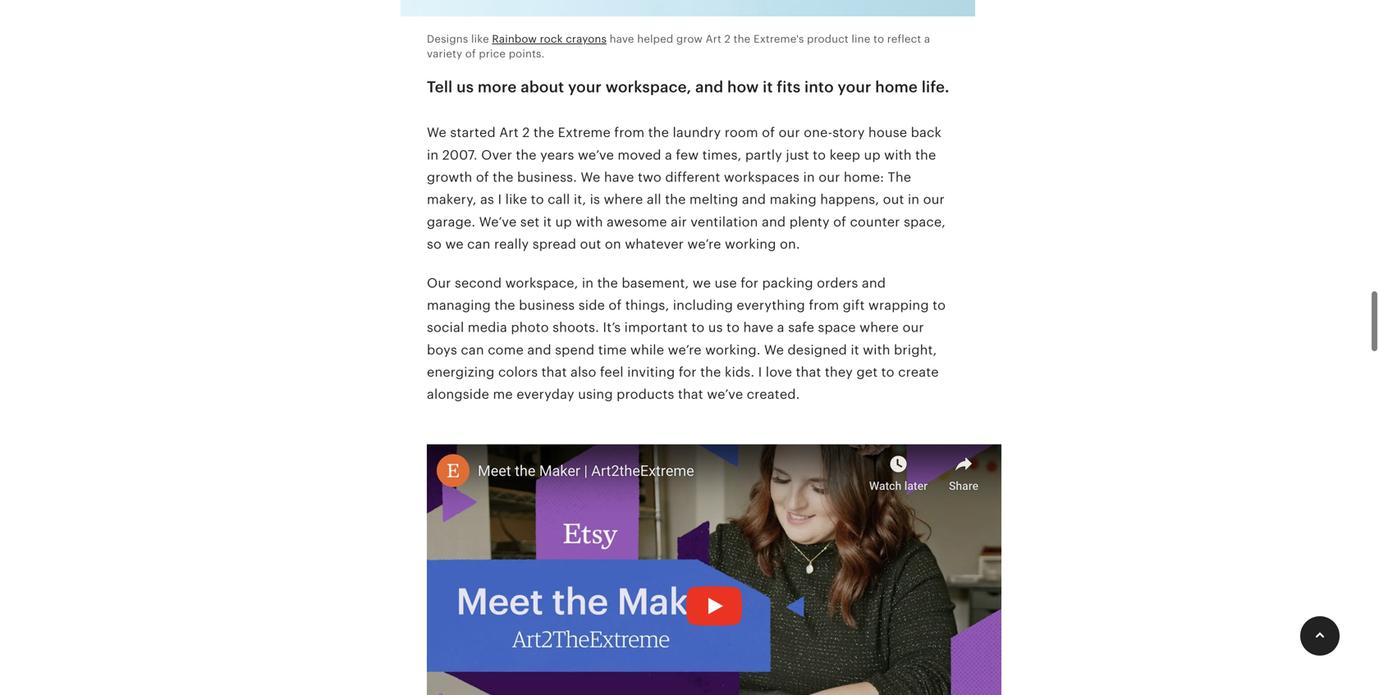 Task type: describe. For each thing, give the bounding box(es) containing it.
2 inside we started art 2 the extreme from the laundry room of our one-story house back in 2007. over the years we've moved a few times, partly just to keep up with the growth of the business. we have two different workspaces in our home: the makery, as i like to call it, is where all the melting and making happens, out in our garage. we've set it up with awesome air ventilation and plenty of counter space, so we can really spread out on whatever we're working on.
[[522, 125, 530, 140]]

i inside we started art 2 the extreme from the laundry room of our one-story house back in 2007. over the years we've moved a few times, partly just to keep up with the growth of the business. we have two different workspaces in our home: the makery, as i like to call it, is where all the melting and making happens, out in our garage. we've set it up with awesome air ventilation and plenty of counter space, so we can really spread out on whatever we're working on.
[[498, 192, 502, 207]]

to inside have helped grow art 2 the extreme's product line to reflect a variety of price points.
[[874, 33, 885, 45]]

art inside we started art 2 the extreme from the laundry room of our one-story house back in 2007. over the years we've moved a few times, partly just to keep up with the growth of the business. we have two different workspaces in our home: the makery, as i like to call it, is where all the melting and making happens, out in our garage. we've set it up with awesome air ventilation and plenty of counter space, so we can really spread out on whatever we're working on.
[[499, 125, 519, 140]]

points.
[[509, 47, 545, 60]]

the up media
[[495, 298, 515, 313]]

garage.
[[427, 215, 476, 229]]

extreme
[[558, 125, 611, 140]]

2 horizontal spatial that
[[796, 365, 822, 380]]

2007.
[[442, 148, 478, 162]]

0 vertical spatial we
[[427, 125, 447, 140]]

making
[[770, 192, 817, 207]]

shoots.
[[553, 320, 599, 335]]

while
[[631, 343, 665, 357]]

the left kids.
[[701, 365, 721, 380]]

the down over at top left
[[493, 170, 514, 185]]

times,
[[703, 148, 742, 162]]

about
[[521, 78, 564, 95]]

we started art 2 the extreme from the laundry room of our one-story house back in 2007. over the years we've moved a few times, partly just to keep up with the growth of the business. we have two different workspaces in our home: the makery, as i like to call it, is where all the melting and making happens, out in our garage. we've set it up with awesome air ventilation and plenty of counter space, so we can really spread out on whatever we're working on.
[[427, 125, 946, 252]]

to down including
[[692, 320, 705, 335]]

reflect
[[888, 33, 922, 45]]

the up years
[[534, 125, 555, 140]]

wrapping
[[869, 298, 929, 313]]

growth
[[427, 170, 473, 185]]

counter
[[850, 215, 900, 229]]

is
[[590, 192, 600, 207]]

have inside we started art 2 the extreme from the laundry room of our one-story house back in 2007. over the years we've moved a few times, partly just to keep up with the growth of the business. we have two different workspaces in our home: the makery, as i like to call it, is where all the melting and making happens, out in our garage. we've set it up with awesome air ventilation and plenty of counter space, so we can really spread out on whatever we're working on.
[[604, 170, 634, 185]]

orders
[[817, 276, 858, 291]]

variety
[[427, 47, 462, 60]]

managing
[[427, 298, 491, 313]]

the down the back
[[916, 148, 936, 162]]

0 horizontal spatial for
[[679, 365, 697, 380]]

fits
[[777, 78, 801, 95]]

can inside our second workspace, in the basement, we use for packing orders and managing the business side of things, including everything from gift wrapping to social media photo shoots. it's important to us to have a safe space where our boys can come and spend time while we're working. we designed it with bright, energizing colors that also feel inviting for the kids. i love that they get to create alongside me everyday using products that we've created.
[[461, 343, 484, 357]]

few
[[676, 148, 699, 162]]

to up working.
[[727, 320, 740, 335]]

create
[[898, 365, 939, 380]]

a inside have helped grow art 2 the extreme's product line to reflect a variety of price points.
[[925, 33, 931, 45]]

the up side
[[597, 276, 618, 291]]

i inside our second workspace, in the basement, we use for packing orders and managing the business side of things, including everything from gift wrapping to social media photo shoots. it's important to us to have a safe space where our boys can come and spend time while we're working. we designed it with bright, energizing colors that also feel inviting for the kids. i love that they get to create alongside me everyday using products that we've created.
[[758, 365, 762, 380]]

our down keep at top
[[819, 170, 840, 185]]

bright,
[[894, 343, 937, 357]]

use
[[715, 276, 737, 291]]

the
[[888, 170, 912, 185]]

have helped grow art 2 the extreme's product line to reflect a variety of price points.
[[427, 33, 931, 60]]

second
[[455, 276, 502, 291]]

rock
[[540, 33, 563, 45]]

kids.
[[725, 365, 755, 380]]

our second workspace, in the basement, we use for packing orders and managing the business side of things, including everything from gift wrapping to social media photo shoots. it's important to us to have a safe space where our boys can come and spend time while we're working. we designed it with bright, energizing colors that also feel inviting for the kids. i love that they get to create alongside me everyday using products that we've created.
[[427, 276, 946, 402]]

created.
[[747, 387, 800, 402]]

space
[[818, 320, 856, 335]]

side
[[579, 298, 605, 313]]

working
[[725, 237, 777, 252]]

helped
[[637, 33, 674, 45]]

social
[[427, 320, 464, 335]]

extreme's
[[754, 33, 804, 45]]

photo
[[511, 320, 549, 335]]

gift
[[843, 298, 865, 313]]

business.
[[517, 170, 577, 185]]

it inside our second workspace, in the basement, we use for packing orders and managing the business side of things, including everything from gift wrapping to social media photo shoots. it's important to us to have a safe space where our boys can come and spend time while we're working. we designed it with bright, energizing colors that also feel inviting for the kids. i love that they get to create alongside me everyday using products that we've created.
[[851, 343, 860, 357]]

us inside our second workspace, in the basement, we use for packing orders and managing the business side of things, including everything from gift wrapping to social media photo shoots. it's important to us to have a safe space where our boys can come and spend time while we're working. we designed it with bright, energizing colors that also feel inviting for the kids. i love that they get to create alongside me everyday using products that we've created.
[[708, 320, 723, 335]]

it inside we started art 2 the extreme from the laundry room of our one-story house back in 2007. over the years we've moved a few times, partly just to keep up with the growth of the business. we have two different workspaces in our home: the makery, as i like to call it, is where all the melting and making happens, out in our garage. we've set it up with awesome air ventilation and plenty of counter space, so we can really spread out on whatever we're working on.
[[543, 215, 552, 229]]

to right wrapping
[[933, 298, 946, 313]]

the right over at top left
[[516, 148, 537, 162]]

more
[[478, 78, 517, 95]]

2 your from the left
[[838, 78, 872, 95]]

we're inside our second workspace, in the basement, we use for packing orders and managing the business side of things, including everything from gift wrapping to social media photo shoots. it's important to us to have a safe space where our boys can come and spend time while we're working. we designed it with bright, energizing colors that also feel inviting for the kids. i love that they get to create alongside me everyday using products that we've created.
[[668, 343, 702, 357]]

1 vertical spatial with
[[576, 215, 603, 229]]

0 vertical spatial with
[[885, 148, 912, 162]]

story
[[833, 125, 865, 140]]

with inside our second workspace, in the basement, we use for packing orders and managing the business side of things, including everything from gift wrapping to social media photo shoots. it's important to us to have a safe space where our boys can come and spend time while we're working. we designed it with bright, energizing colors that also feel inviting for the kids. i love that they get to create alongside me everyday using products that we've created.
[[863, 343, 891, 357]]

set
[[520, 215, 540, 229]]

spread
[[533, 237, 577, 252]]

of up partly
[[762, 125, 775, 140]]

price
[[479, 47, 506, 60]]

rainbow
[[492, 33, 537, 45]]

so
[[427, 237, 442, 252]]

air
[[671, 215, 687, 229]]

a inside we started art 2 the extreme from the laundry room of our one-story house back in 2007. over the years we've moved a few times, partly just to keep up with the growth of the business. we have two different workspaces in our home: the makery, as i like to call it, is where all the melting and making happens, out in our garage. we've set it up with awesome air ventilation and plenty of counter space, so we can really spread out on whatever we're working on.
[[665, 148, 673, 162]]

tell us more about your workspace, and how it fits into your home life.
[[427, 78, 950, 95]]

and up the "gift"
[[862, 276, 886, 291]]

years
[[540, 148, 574, 162]]

alongside
[[427, 387, 489, 402]]

the right all on the top left of page
[[665, 192, 686, 207]]

important
[[625, 320, 688, 335]]

0 vertical spatial out
[[883, 192, 905, 207]]

including
[[673, 298, 733, 313]]

call
[[548, 192, 570, 207]]

products
[[617, 387, 675, 402]]

everyday
[[517, 387, 575, 402]]

just
[[786, 148, 809, 162]]

partly
[[746, 148, 783, 162]]

rainbow rock crayons link
[[492, 33, 607, 45]]

on.
[[780, 237, 800, 252]]

life.
[[922, 78, 950, 95]]

using
[[578, 387, 613, 402]]

art inside have helped grow art 2 the extreme's product line to reflect a variety of price points.
[[706, 33, 722, 45]]

happens,
[[821, 192, 880, 207]]

we've
[[479, 215, 517, 229]]

all
[[647, 192, 662, 207]]

to right just
[[813, 148, 826, 162]]

designs like rainbow rock crayons
[[427, 33, 607, 45]]

started
[[450, 125, 496, 140]]

our up just
[[779, 125, 800, 140]]

back
[[911, 125, 942, 140]]

feel
[[600, 365, 624, 380]]

ventilation
[[691, 215, 758, 229]]

working.
[[706, 343, 761, 357]]

in left 2007.
[[427, 148, 439, 162]]

come
[[488, 343, 524, 357]]

house
[[869, 125, 908, 140]]

boys
[[427, 343, 457, 357]]

grow
[[677, 33, 703, 45]]

and down photo
[[528, 343, 552, 357]]



Task type: locate. For each thing, give the bounding box(es) containing it.
2 horizontal spatial a
[[925, 33, 931, 45]]

from up space
[[809, 298, 839, 313]]

out down the
[[883, 192, 905, 207]]

the
[[734, 33, 751, 45], [534, 125, 555, 140], [648, 125, 669, 140], [516, 148, 537, 162], [916, 148, 936, 162], [493, 170, 514, 185], [665, 192, 686, 207], [597, 276, 618, 291], [495, 298, 515, 313], [701, 365, 721, 380]]

to
[[874, 33, 885, 45], [813, 148, 826, 162], [531, 192, 544, 207], [933, 298, 946, 313], [692, 320, 705, 335], [727, 320, 740, 335], [882, 365, 895, 380]]

that down "designed"
[[796, 365, 822, 380]]

0 vertical spatial we
[[445, 237, 464, 252]]

workspace,
[[606, 78, 692, 95], [506, 276, 578, 291]]

1 vertical spatial we
[[581, 170, 601, 185]]

really
[[494, 237, 529, 252]]

we right the so
[[445, 237, 464, 252]]

0 horizontal spatial art
[[499, 125, 519, 140]]

0 vertical spatial a
[[925, 33, 931, 45]]

different
[[665, 170, 721, 185]]

0 vertical spatial i
[[498, 192, 502, 207]]

0 horizontal spatial where
[[604, 192, 643, 207]]

0 horizontal spatial from
[[614, 125, 645, 140]]

1 vertical spatial art
[[499, 125, 519, 140]]

our
[[779, 125, 800, 140], [819, 170, 840, 185], [924, 192, 945, 207], [903, 320, 924, 335]]

in down just
[[803, 170, 815, 185]]

where up the 'awesome'
[[604, 192, 643, 207]]

we up 'love'
[[765, 343, 784, 357]]

1 horizontal spatial workspace,
[[606, 78, 692, 95]]

we've
[[578, 148, 614, 162], [707, 387, 743, 402]]

from inside our second workspace, in the basement, we use for packing orders and managing the business side of things, including everything from gift wrapping to social media photo shoots. it's important to us to have a safe space where our boys can come and spend time while we're working. we designed it with bright, energizing colors that also feel inviting for the kids. i love that they get to create alongside me everyday using products that we've created.
[[809, 298, 839, 313]]

1 horizontal spatial it
[[763, 78, 773, 95]]

1 horizontal spatial 2
[[725, 33, 731, 45]]

0 vertical spatial up
[[864, 148, 881, 162]]

the up moved
[[648, 125, 669, 140]]

2 inside have helped grow art 2 the extreme's product line to reflect a variety of price points.
[[725, 33, 731, 45]]

2 vertical spatial a
[[777, 320, 785, 335]]

that up the everyday
[[542, 365, 567, 380]]

can down we've
[[467, 237, 491, 252]]

workspace, inside our second workspace, in the basement, we use for packing orders and managing the business side of things, including everything from gift wrapping to social media photo shoots. it's important to us to have a safe space where our boys can come and spend time while we're working. we designed it with bright, energizing colors that also feel inviting for the kids. i love that they get to create alongside me everyday using products that we've created.
[[506, 276, 578, 291]]

that right products
[[678, 387, 704, 402]]

0 vertical spatial from
[[614, 125, 645, 140]]

1 horizontal spatial where
[[860, 320, 899, 335]]

a left 'safe'
[[777, 320, 785, 335]]

the left extreme's
[[734, 33, 751, 45]]

1 horizontal spatial a
[[777, 320, 785, 335]]

space,
[[904, 215, 946, 229]]

like up set
[[506, 192, 527, 207]]

we've inside our second workspace, in the basement, we use for packing orders and managing the business side of things, including everything from gift wrapping to social media photo shoots. it's important to us to have a safe space where our boys can come and spend time while we're working. we designed it with bright, energizing colors that also feel inviting for the kids. i love that they get to create alongside me everyday using products that we've created.
[[707, 387, 743, 402]]

they
[[825, 365, 853, 380]]

our up "space,"
[[924, 192, 945, 207]]

basement,
[[622, 276, 689, 291]]

with
[[885, 148, 912, 162], [576, 215, 603, 229], [863, 343, 891, 357]]

your right into
[[838, 78, 872, 95]]

crayons
[[566, 33, 607, 45]]

0 horizontal spatial up
[[556, 215, 572, 229]]

0 horizontal spatial we've
[[578, 148, 614, 162]]

0 vertical spatial can
[[467, 237, 491, 252]]

1 vertical spatial we
[[693, 276, 711, 291]]

2 down about
[[522, 125, 530, 140]]

1 vertical spatial we're
[[668, 343, 702, 357]]

time
[[598, 343, 627, 357]]

we've down kids.
[[707, 387, 743, 402]]

home
[[876, 78, 918, 95]]

of down happens,
[[834, 215, 847, 229]]

from inside we started art 2 the extreme from the laundry room of our one-story house back in 2007. over the years we've moved a few times, partly just to keep up with the growth of the business. we have two different workspaces in our home: the makery, as i like to call it, is where all the melting and making happens, out in our garage. we've set it up with awesome air ventilation and plenty of counter space, so we can really spread out on whatever we're working on.
[[614, 125, 645, 140]]

of left price
[[465, 47, 476, 60]]

for right the inviting
[[679, 365, 697, 380]]

awesome
[[607, 215, 667, 229]]

designed
[[788, 343, 847, 357]]

to left call
[[531, 192, 544, 207]]

1 vertical spatial like
[[506, 192, 527, 207]]

have inside our second workspace, in the basement, we use for packing orders and managing the business side of things, including everything from gift wrapping to social media photo shoots. it's important to us to have a safe space where our boys can come and spend time while we're working. we designed it with bright, energizing colors that also feel inviting for the kids. i love that they get to create alongside me everyday using products that we've created.
[[744, 320, 774, 335]]

2 vertical spatial it
[[851, 343, 860, 357]]

designs
[[427, 33, 468, 45]]

where inside we started art 2 the extreme from the laundry room of our one-story house back in 2007. over the years we've moved a few times, partly just to keep up with the growth of the business. we have two different workspaces in our home: the makery, as i like to call it, is where all the melting and making happens, out in our garage. we've set it up with awesome air ventilation and plenty of counter space, so we can really spread out on whatever we're working on.
[[604, 192, 643, 207]]

1 vertical spatial i
[[758, 365, 762, 380]]

0 vertical spatial it
[[763, 78, 773, 95]]

also
[[571, 365, 597, 380]]

your right about
[[568, 78, 602, 95]]

have down moved
[[604, 170, 634, 185]]

a inside our second workspace, in the basement, we use for packing orders and managing the business side of things, including everything from gift wrapping to social media photo shoots. it's important to us to have a safe space where our boys can come and spend time while we're working. we designed it with bright, energizing colors that also feel inviting for the kids. i love that they get to create alongside me everyday using products that we've created.
[[777, 320, 785, 335]]

everything
[[737, 298, 806, 313]]

and down workspaces
[[742, 192, 766, 207]]

2 horizontal spatial it
[[851, 343, 860, 357]]

1 vertical spatial workspace,
[[506, 276, 578, 291]]

like
[[471, 33, 489, 45], [506, 192, 527, 207]]

get
[[857, 365, 878, 380]]

me
[[493, 387, 513, 402]]

0 horizontal spatial it
[[543, 215, 552, 229]]

plenty
[[790, 215, 830, 229]]

1 vertical spatial out
[[580, 237, 601, 252]]

love
[[766, 365, 793, 380]]

can
[[467, 237, 491, 252], [461, 343, 484, 357]]

where inside our second workspace, in the basement, we use for packing orders and managing the business side of things, including everything from gift wrapping to social media photo shoots. it's important to us to have a safe space where our boys can come and spend time while we're working. we designed it with bright, energizing colors that also feel inviting for the kids. i love that they get to create alongside me everyday using products that we've created.
[[860, 320, 899, 335]]

with up get
[[863, 343, 891, 357]]

we've down extreme
[[578, 148, 614, 162]]

0 horizontal spatial us
[[457, 78, 474, 95]]

it up get
[[851, 343, 860, 357]]

from
[[614, 125, 645, 140], [809, 298, 839, 313]]

workspace, down helped
[[606, 78, 692, 95]]

1 horizontal spatial art
[[706, 33, 722, 45]]

0 vertical spatial we've
[[578, 148, 614, 162]]

1 horizontal spatial like
[[506, 192, 527, 207]]

1 vertical spatial a
[[665, 148, 673, 162]]

inviting
[[627, 365, 675, 380]]

like up price
[[471, 33, 489, 45]]

art up over at top left
[[499, 125, 519, 140]]

1 vertical spatial for
[[679, 365, 697, 380]]

of up it's
[[609, 298, 622, 313]]

us right the tell
[[457, 78, 474, 95]]

colors
[[498, 365, 538, 380]]

us
[[457, 78, 474, 95], [708, 320, 723, 335]]

we inside our second workspace, in the basement, we use for packing orders and managing the business side of things, including everything from gift wrapping to social media photo shoots. it's important to us to have a safe space where our boys can come and spend time while we're working. we designed it with bright, energizing colors that also feel inviting for the kids. i love that they get to create alongside me everyday using products that we've created.
[[693, 276, 711, 291]]

i right the as
[[498, 192, 502, 207]]

out left on at left top
[[580, 237, 601, 252]]

we up is
[[581, 170, 601, 185]]

we've inside we started art 2 the extreme from the laundry room of our one-story house back in 2007. over the years we've moved a few times, partly just to keep up with the growth of the business. we have two different workspaces in our home: the makery, as i like to call it, is where all the melting and making happens, out in our garage. we've set it up with awesome air ventilation and plenty of counter space, so we can really spread out on whatever we're working on.
[[578, 148, 614, 162]]

your
[[568, 78, 602, 95], [838, 78, 872, 95]]

1 vertical spatial from
[[809, 298, 839, 313]]

we up 2007.
[[427, 125, 447, 140]]

of inside our second workspace, in the basement, we use for packing orders and managing the business side of things, including everything from gift wrapping to social media photo shoots. it's important to us to have a safe space where our boys can come and spend time while we're working. we designed it with bright, energizing colors that also feel inviting for the kids. i love that they get to create alongside me everyday using products that we've created.
[[609, 298, 622, 313]]

2 vertical spatial with
[[863, 343, 891, 357]]

to right get
[[882, 365, 895, 380]]

1 vertical spatial it
[[543, 215, 552, 229]]

0 horizontal spatial we
[[427, 125, 447, 140]]

1 vertical spatial us
[[708, 320, 723, 335]]

on
[[605, 237, 621, 252]]

1 horizontal spatial from
[[809, 298, 839, 313]]

2 vertical spatial have
[[744, 320, 774, 335]]

into
[[805, 78, 834, 95]]

0 vertical spatial 2
[[725, 33, 731, 45]]

where
[[604, 192, 643, 207], [860, 320, 899, 335]]

for
[[741, 276, 759, 291], [679, 365, 697, 380]]

can inside we started art 2 the extreme from the laundry room of our one-story house back in 2007. over the years we've moved a few times, partly just to keep up with the growth of the business. we have two different workspaces in our home: the makery, as i like to call it, is where all the melting and making happens, out in our garage. we've set it up with awesome air ventilation and plenty of counter space, so we can really spread out on whatever we're working on.
[[467, 237, 491, 252]]

i left 'love'
[[758, 365, 762, 380]]

2 horizontal spatial we
[[765, 343, 784, 357]]

1 vertical spatial up
[[556, 215, 572, 229]]

spend
[[555, 343, 595, 357]]

0 horizontal spatial we
[[445, 237, 464, 252]]

we inside our second workspace, in the basement, we use for packing orders and managing the business side of things, including everything from gift wrapping to social media photo shoots. it's important to us to have a safe space where our boys can come and spend time while we're working. we designed it with bright, energizing colors that also feel inviting for the kids. i love that they get to create alongside me everyday using products that we've created.
[[765, 343, 784, 357]]

we're inside we started art 2 the extreme from the laundry room of our one-story house back in 2007. over the years we've moved a few times, partly just to keep up with the growth of the business. we have two different workspaces in our home: the makery, as i like to call it, is where all the melting and making happens, out in our garage. we've set it up with awesome air ventilation and plenty of counter space, so we can really spread out on whatever we're working on.
[[688, 237, 721, 252]]

room
[[725, 125, 759, 140]]

energizing
[[427, 365, 495, 380]]

we're down important
[[668, 343, 702, 357]]

us down including
[[708, 320, 723, 335]]

we're down ventilation
[[688, 237, 721, 252]]

a left the 'few'
[[665, 148, 673, 162]]

in inside our second workspace, in the basement, we use for packing orders and managing the business side of things, including everything from gift wrapping to social media photo shoots. it's important to us to have a safe space where our boys can come and spend time while we're working. we designed it with bright, energizing colors that also feel inviting for the kids. i love that they get to create alongside me everyday using products that we've created.
[[582, 276, 594, 291]]

0 horizontal spatial out
[[580, 237, 601, 252]]

of
[[465, 47, 476, 60], [762, 125, 775, 140], [476, 170, 489, 185], [834, 215, 847, 229], [609, 298, 622, 313]]

0 vertical spatial workspace,
[[606, 78, 692, 95]]

1 horizontal spatial that
[[678, 387, 704, 402]]

1 vertical spatial 2
[[522, 125, 530, 140]]

it right set
[[543, 215, 552, 229]]

0 vertical spatial art
[[706, 33, 722, 45]]

over
[[481, 148, 512, 162]]

0 vertical spatial have
[[610, 33, 634, 45]]

of inside have helped grow art 2 the extreme's product line to reflect a variety of price points.
[[465, 47, 476, 60]]

2 right grow
[[725, 33, 731, 45]]

0 vertical spatial like
[[471, 33, 489, 45]]

1 vertical spatial have
[[604, 170, 634, 185]]

up up home:
[[864, 148, 881, 162]]

1 your from the left
[[568, 78, 602, 95]]

in up side
[[582, 276, 594, 291]]

up
[[864, 148, 881, 162], [556, 215, 572, 229]]

can up energizing
[[461, 343, 484, 357]]

product
[[807, 33, 849, 45]]

as
[[480, 192, 494, 207]]

out
[[883, 192, 905, 207], [580, 237, 601, 252]]

0 horizontal spatial that
[[542, 365, 567, 380]]

have
[[610, 33, 634, 45], [604, 170, 634, 185], [744, 320, 774, 335]]

1 horizontal spatial us
[[708, 320, 723, 335]]

0 horizontal spatial i
[[498, 192, 502, 207]]

1 horizontal spatial for
[[741, 276, 759, 291]]

the inside have helped grow art 2 the extreme's product line to reflect a variety of price points.
[[734, 33, 751, 45]]

0 horizontal spatial like
[[471, 33, 489, 45]]

1 horizontal spatial we
[[693, 276, 711, 291]]

home:
[[844, 170, 885, 185]]

from up moved
[[614, 125, 645, 140]]

have inside have helped grow art 2 the extreme's product line to reflect a variety of price points.
[[610, 33, 634, 45]]

it's
[[603, 320, 621, 335]]

1 horizontal spatial we
[[581, 170, 601, 185]]

1 horizontal spatial up
[[864, 148, 881, 162]]

one-
[[804, 125, 833, 140]]

laundry
[[673, 125, 721, 140]]

that
[[542, 365, 567, 380], [796, 365, 822, 380], [678, 387, 704, 402]]

and up on.
[[762, 215, 786, 229]]

0 vertical spatial for
[[741, 276, 759, 291]]

workspace, up the business
[[506, 276, 578, 291]]

a right reflect at right top
[[925, 33, 931, 45]]

have left helped
[[610, 33, 634, 45]]

to right line
[[874, 33, 885, 45]]

media
[[468, 320, 507, 335]]

and left how
[[696, 78, 724, 95]]

our up bright,
[[903, 320, 924, 335]]

up down call
[[556, 215, 572, 229]]

1 horizontal spatial your
[[838, 78, 872, 95]]

whatever
[[625, 237, 684, 252]]

0 horizontal spatial 2
[[522, 125, 530, 140]]

makery,
[[427, 192, 477, 207]]

with down is
[[576, 215, 603, 229]]

two
[[638, 170, 662, 185]]

1 vertical spatial can
[[461, 343, 484, 357]]

like inside we started art 2 the extreme from the laundry room of our one-story house back in 2007. over the years we've moved a few times, partly just to keep up with the growth of the business. we have two different workspaces in our home: the makery, as i like to call it, is where all the melting and making happens, out in our garage. we've set it up with awesome air ventilation and plenty of counter space, so we can really spread out on whatever we're working on.
[[506, 192, 527, 207]]

1 horizontal spatial out
[[883, 192, 905, 207]]

for right use
[[741, 276, 759, 291]]

workspaces
[[724, 170, 800, 185]]

1 vertical spatial we've
[[707, 387, 743, 402]]

we
[[445, 237, 464, 252], [693, 276, 711, 291]]

1 horizontal spatial i
[[758, 365, 762, 380]]

packing
[[763, 276, 814, 291]]

with up the
[[885, 148, 912, 162]]

0 vertical spatial we're
[[688, 237, 721, 252]]

1 horizontal spatial we've
[[707, 387, 743, 402]]

where down wrapping
[[860, 320, 899, 335]]

we up including
[[693, 276, 711, 291]]

0 horizontal spatial workspace,
[[506, 276, 578, 291]]

0 horizontal spatial a
[[665, 148, 673, 162]]

safe
[[788, 320, 815, 335]]

our
[[427, 276, 451, 291]]

it left fits
[[763, 78, 773, 95]]

0 vertical spatial where
[[604, 192, 643, 207]]

our inside our second workspace, in the basement, we use for packing orders and managing the business side of things, including everything from gift wrapping to social media photo shoots. it's important to us to have a safe space where our boys can come and spend time while we're working. we designed it with bright, energizing colors that also feel inviting for the kids. i love that they get to create alongside me everyday using products that we've created.
[[903, 320, 924, 335]]

in
[[427, 148, 439, 162], [803, 170, 815, 185], [908, 192, 920, 207], [582, 276, 594, 291]]

in up "space,"
[[908, 192, 920, 207]]

2 vertical spatial we
[[765, 343, 784, 357]]

we inside we started art 2 the extreme from the laundry room of our one-story house back in 2007. over the years we've moved a few times, partly just to keep up with the growth of the business. we have two different workspaces in our home: the makery, as i like to call it, is where all the melting and making happens, out in our garage. we've set it up with awesome air ventilation and plenty of counter space, so we can really spread out on whatever we're working on.
[[445, 237, 464, 252]]

1 vertical spatial where
[[860, 320, 899, 335]]

0 vertical spatial us
[[457, 78, 474, 95]]

moved
[[618, 148, 662, 162]]

have down everything
[[744, 320, 774, 335]]

of up the as
[[476, 170, 489, 185]]

0 horizontal spatial your
[[568, 78, 602, 95]]

melting
[[690, 192, 739, 207]]

art right grow
[[706, 33, 722, 45]]



Task type: vqa. For each thing, say whether or not it's contained in the screenshot.
we're
yes



